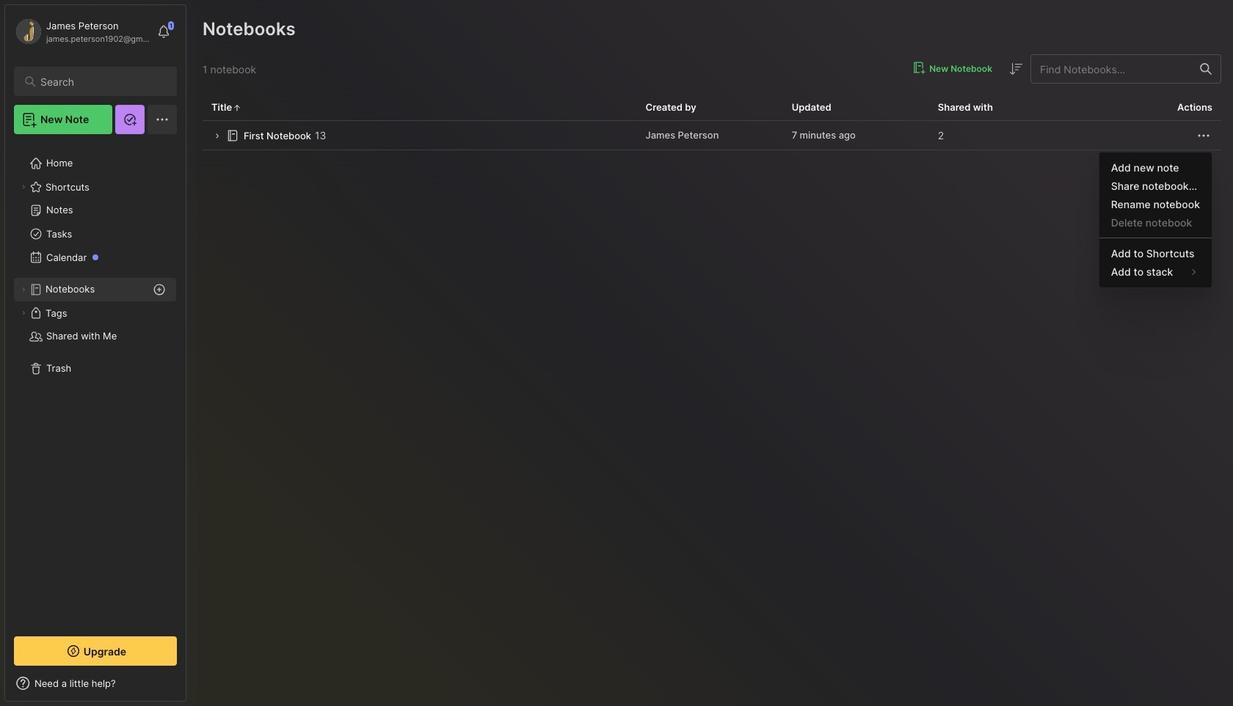 Task type: vqa. For each thing, say whether or not it's contained in the screenshot.
the Expand Tags image
yes



Task type: describe. For each thing, give the bounding box(es) containing it.
More actions field
[[1195, 127, 1213, 144]]

click to collapse image
[[185, 680, 196, 697]]

tree inside main element
[[5, 143, 186, 624]]

sort options image
[[1007, 60, 1025, 78]]



Task type: locate. For each thing, give the bounding box(es) containing it.
none search field inside main element
[[40, 73, 164, 90]]

main element
[[0, 0, 191, 707]]

more actions image
[[1195, 127, 1213, 144]]

dropdown list menu
[[1099, 158, 1212, 282]]

Sort field
[[1007, 60, 1025, 78]]

Search text field
[[40, 75, 164, 89]]

expand notebooks image
[[19, 286, 28, 294]]

Find Notebooks… text field
[[1031, 57, 1191, 81]]

Account field
[[14, 17, 150, 46]]

row
[[203, 121, 1221, 150]]

None search field
[[40, 73, 164, 90]]

tree
[[5, 143, 186, 624]]

Add to stack field
[[1099, 262, 1212, 282]]

arrow image
[[211, 131, 222, 142]]

expand tags image
[[19, 309, 28, 318]]

WHAT'S NEW field
[[5, 672, 186, 696]]



